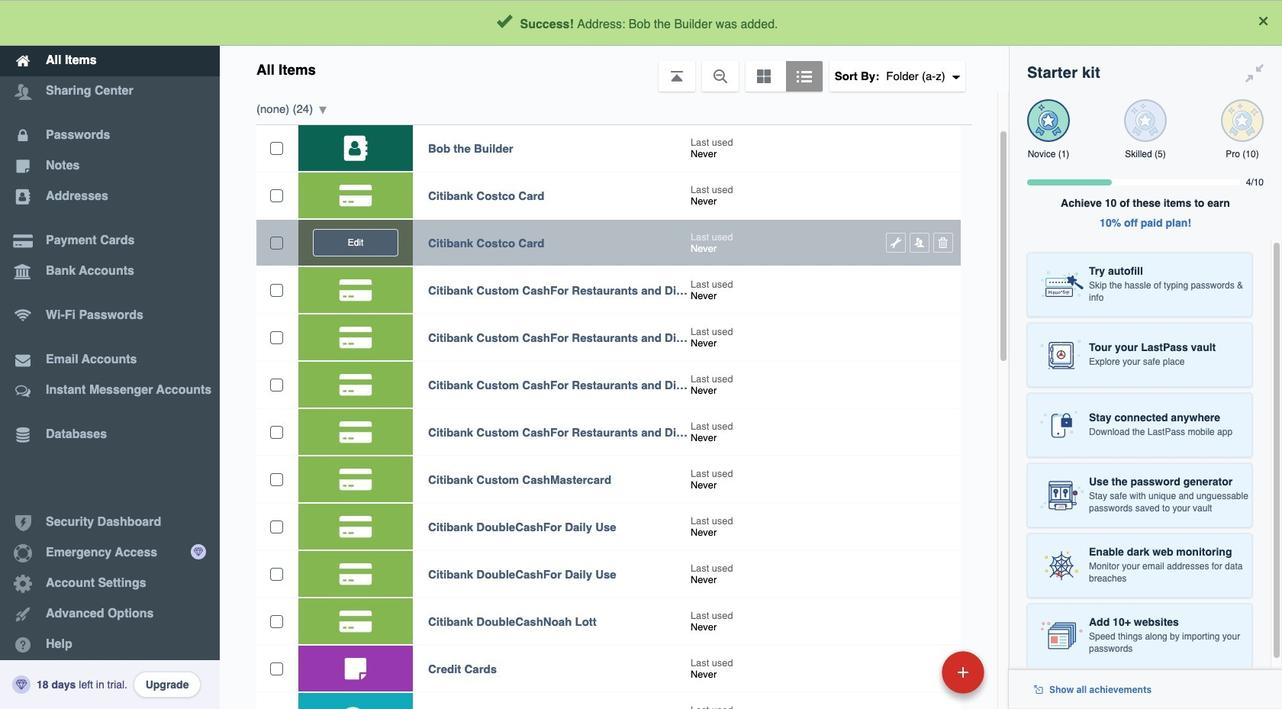 Task type: vqa. For each thing, say whether or not it's contained in the screenshot.
Vault options navigation at the top of the page
yes



Task type: locate. For each thing, give the bounding box(es) containing it.
vault options navigation
[[220, 46, 1009, 92]]

search my vault text field
[[368, 6, 978, 40]]

new item element
[[837, 650, 990, 694]]

alert
[[0, 0, 1282, 46]]



Task type: describe. For each thing, give the bounding box(es) containing it.
Search search field
[[368, 6, 978, 40]]

main navigation navigation
[[0, 0, 220, 709]]

new item navigation
[[837, 647, 994, 709]]



